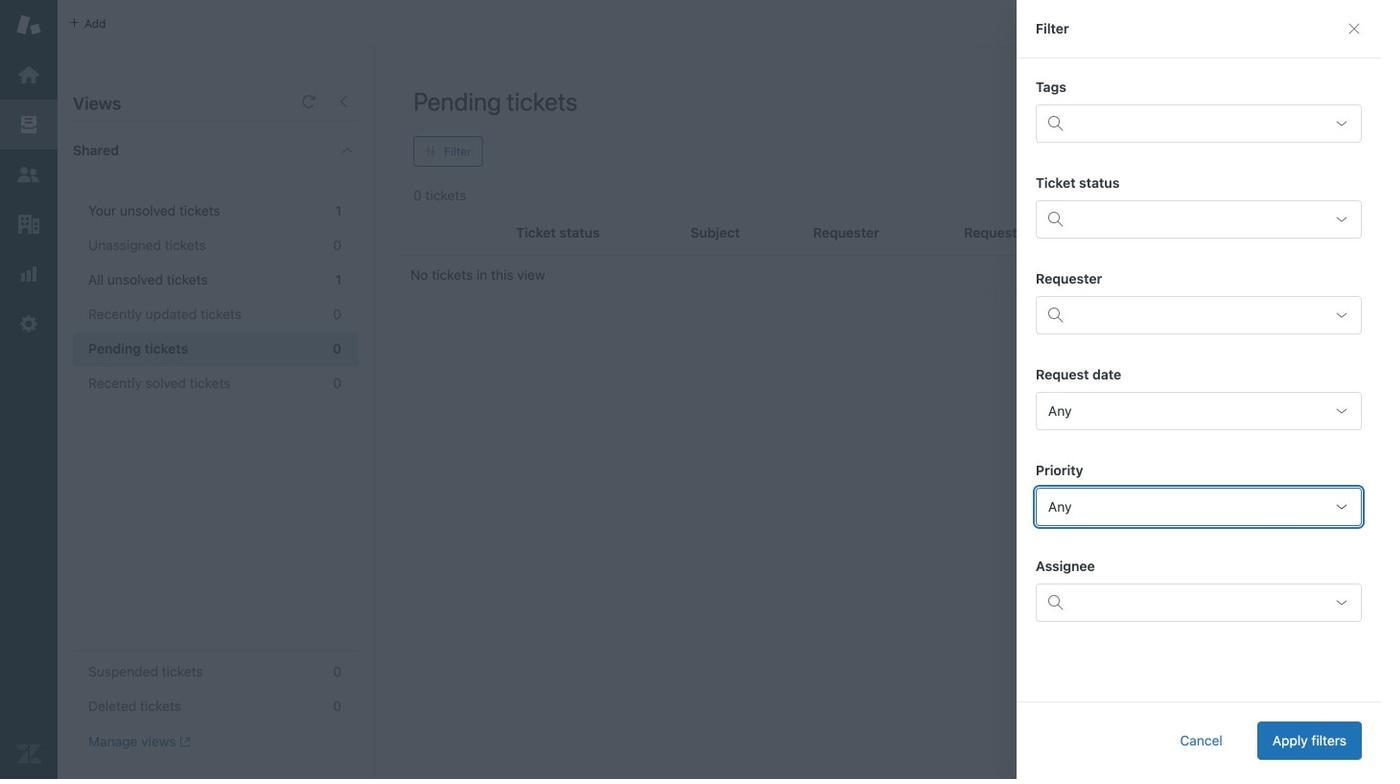 Task type: describe. For each thing, give the bounding box(es) containing it.
zendesk support image
[[16, 12, 41, 37]]

customers image
[[16, 162, 41, 187]]

reporting image
[[16, 262, 41, 287]]

organizations image
[[16, 212, 41, 237]]



Task type: vqa. For each thing, say whether or not it's contained in the screenshot.
Customers icon
yes



Task type: locate. For each thing, give the bounding box(es) containing it.
opens in a new tab image
[[176, 737, 191, 748]]

admin image
[[16, 312, 41, 337]]

zendesk image
[[16, 743, 41, 767]]

heading
[[58, 122, 374, 179]]

None field
[[1073, 108, 1321, 139], [1036, 392, 1362, 431], [1036, 488, 1362, 527], [1073, 108, 1321, 139], [1036, 392, 1362, 431], [1036, 488, 1362, 527]]

refresh views pane image
[[301, 94, 317, 109]]

main element
[[0, 0, 58, 780]]

hide panel views image
[[336, 94, 351, 109]]

views image
[[16, 112, 41, 137]]

close drawer image
[[1347, 21, 1362, 36]]

get started image
[[16, 62, 41, 87]]

dialog
[[1017, 0, 1381, 780]]



